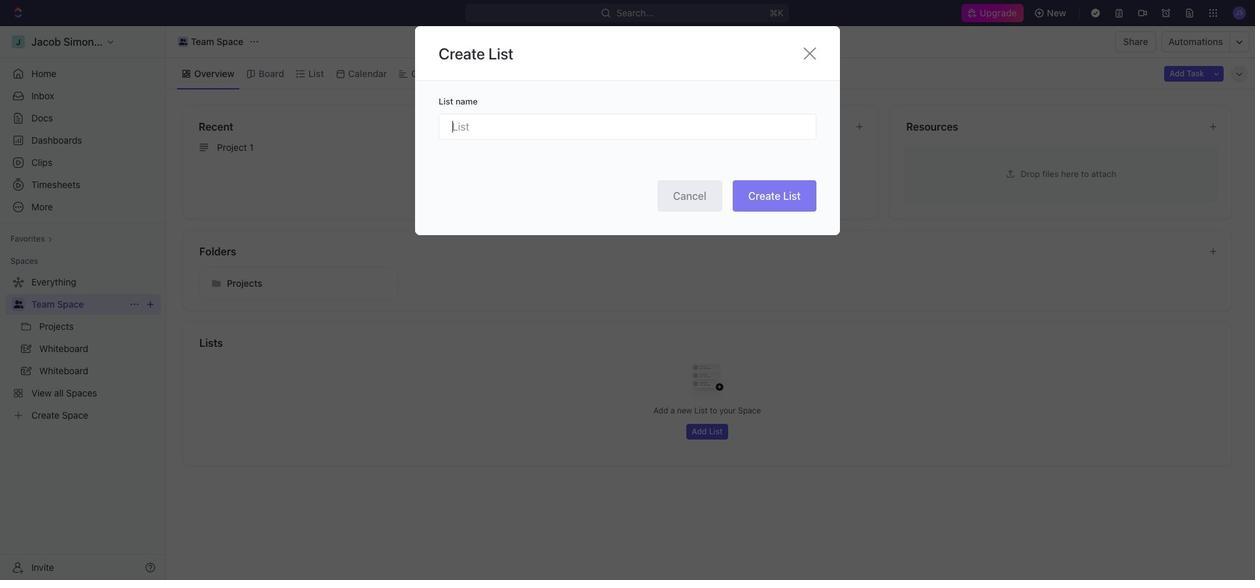 Task type: locate. For each thing, give the bounding box(es) containing it.
user group image
[[13, 301, 23, 309]]

sidebar navigation
[[0, 26, 167, 581]]

no lists icon. image
[[681, 354, 734, 406]]

tree
[[5, 272, 161, 426]]

tree inside sidebar navigation
[[5, 272, 161, 426]]

List text field
[[439, 113, 817, 140]]

user group image
[[179, 39, 187, 45]]



Task type: vqa. For each thing, say whether or not it's contained in the screenshot.
user group icon
yes



Task type: describe. For each thing, give the bounding box(es) containing it.
no most used docs image
[[681, 135, 734, 187]]



